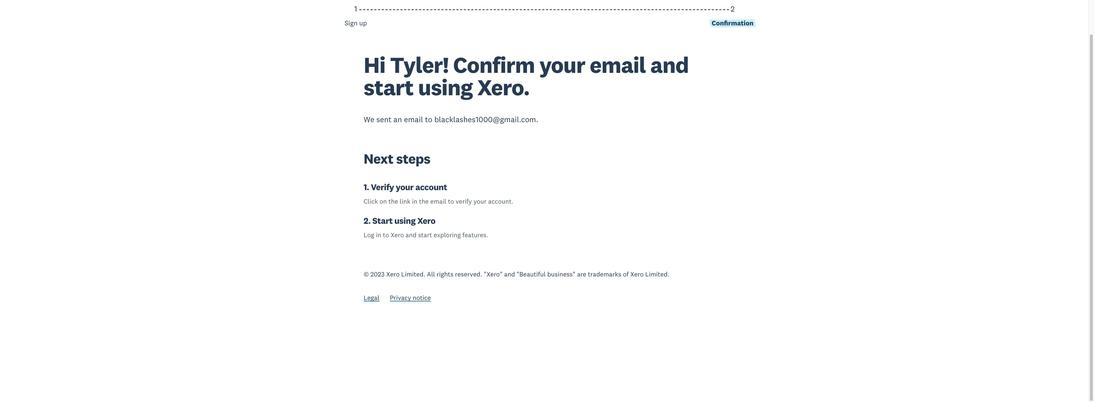 Task type: vqa. For each thing, say whether or not it's contained in the screenshot.
of
yes



Task type: describe. For each thing, give the bounding box(es) containing it.
verify
[[371, 182, 394, 193]]

xero right 2023
[[386, 270, 400, 279]]

2
[[731, 4, 735, 14]]

hi
[[364, 51, 385, 79]]

account
[[415, 182, 447, 193]]

steps group
[[167, 4, 921, 54]]

click
[[364, 198, 378, 206]]

1.
[[364, 182, 369, 193]]

next
[[364, 150, 393, 167]]

1. verify your account
[[364, 182, 447, 193]]

1 horizontal spatial start
[[418, 231, 432, 239]]

confirmation
[[712, 19, 754, 27]]

xero.
[[477, 73, 529, 101]]

0 horizontal spatial using
[[394, 215, 416, 226]]

0 horizontal spatial in
[[376, 231, 381, 239]]

your inside hi tyler! confirm your email and start using xero.
[[539, 51, 585, 79]]

1 horizontal spatial in
[[412, 198, 417, 206]]

"xero"
[[484, 270, 503, 279]]

sign up
[[345, 19, 367, 27]]

hi tyler! confirm your email and start using xero. region
[[167, 4, 921, 239]]

notice
[[413, 294, 431, 302]]

legal
[[364, 294, 379, 302]]

rights
[[437, 270, 453, 279]]

reserved.
[[455, 270, 482, 279]]

© 2023 xero limited. all rights reserved. "xero" and "beautiful business" are trademarks of xero limited.
[[364, 270, 669, 279]]

xero up log in to xero and start exploring features.
[[417, 215, 435, 226]]

sign
[[345, 19, 358, 27]]

of
[[623, 270, 629, 279]]

an
[[393, 114, 402, 125]]

xero down 2. start using xero
[[391, 231, 404, 239]]

"beautiful
[[517, 270, 546, 279]]

trademarks
[[588, 270, 621, 279]]

log in to xero and start exploring features.
[[364, 231, 488, 239]]

0 horizontal spatial to
[[383, 231, 389, 239]]

on
[[380, 198, 387, 206]]

2 vertical spatial your
[[474, 198, 486, 206]]

1 vertical spatial to
[[448, 198, 454, 206]]

2023
[[370, 270, 385, 279]]



Task type: locate. For each thing, give the bounding box(es) containing it.
1 horizontal spatial using
[[418, 73, 473, 101]]

sent
[[376, 114, 392, 125]]

using inside hi tyler! confirm your email and start using xero.
[[418, 73, 473, 101]]

0 vertical spatial and
[[650, 51, 689, 79]]

to left verify
[[448, 198, 454, 206]]

0 horizontal spatial your
[[396, 182, 414, 193]]

1 horizontal spatial to
[[425, 114, 432, 125]]

1 horizontal spatial your
[[474, 198, 486, 206]]

1 horizontal spatial and
[[504, 270, 515, 279]]

privacy notice
[[390, 294, 431, 302]]

1 vertical spatial email
[[404, 114, 423, 125]]

in right link
[[412, 198, 417, 206]]

0 vertical spatial your
[[539, 51, 585, 79]]

exploring
[[434, 231, 461, 239]]

using down link
[[394, 215, 416, 226]]

privacy notice link
[[390, 294, 431, 304]]

1 horizontal spatial limited.
[[645, 270, 669, 279]]

click on the link in the email to verify your account.
[[364, 198, 513, 206]]

using up we sent an email to blacklashes1000@gmail.com.
[[418, 73, 473, 101]]

0 vertical spatial to
[[425, 114, 432, 125]]

the right on
[[388, 198, 398, 206]]

business"
[[547, 270, 575, 279]]

2 horizontal spatial email
[[590, 51, 646, 79]]

2 horizontal spatial your
[[539, 51, 585, 79]]

1 limited. from the left
[[401, 270, 425, 279]]

1 vertical spatial and
[[406, 231, 416, 239]]

0 vertical spatial using
[[418, 73, 473, 101]]

tyler!
[[390, 51, 449, 79]]

2.
[[364, 215, 371, 226]]

next steps
[[364, 150, 430, 167]]

0 horizontal spatial limited.
[[401, 270, 425, 279]]

privacy
[[390, 294, 411, 302]]

xero
[[417, 215, 435, 226], [391, 231, 404, 239], [386, 270, 400, 279], [630, 270, 644, 279]]

account.
[[488, 198, 513, 206]]

0 horizontal spatial the
[[388, 198, 398, 206]]

0 horizontal spatial start
[[364, 73, 413, 101]]

2 vertical spatial to
[[383, 231, 389, 239]]

we
[[364, 114, 374, 125]]

1 vertical spatial in
[[376, 231, 381, 239]]

all
[[427, 270, 435, 279]]

to
[[425, 114, 432, 125], [448, 198, 454, 206], [383, 231, 389, 239]]

using
[[418, 73, 473, 101], [394, 215, 416, 226]]

0 horizontal spatial and
[[406, 231, 416, 239]]

confirm
[[453, 51, 535, 79]]

start left exploring
[[418, 231, 432, 239]]

2 vertical spatial and
[[504, 270, 515, 279]]

the down account
[[419, 198, 429, 206]]

1 vertical spatial using
[[394, 215, 416, 226]]

email
[[590, 51, 646, 79], [404, 114, 423, 125], [430, 198, 446, 206]]

2 horizontal spatial and
[[650, 51, 689, 79]]

legal link
[[364, 294, 379, 304]]

limited. left all
[[401, 270, 425, 279]]

2 the from the left
[[419, 198, 429, 206]]

0 vertical spatial start
[[364, 73, 413, 101]]

in right log
[[376, 231, 381, 239]]

verify
[[456, 198, 472, 206]]

to right the an
[[425, 114, 432, 125]]

your
[[539, 51, 585, 79], [396, 182, 414, 193], [474, 198, 486, 206]]

2. start using xero
[[364, 215, 435, 226]]

0 vertical spatial email
[[590, 51, 646, 79]]

1 vertical spatial your
[[396, 182, 414, 193]]

steps
[[396, 150, 430, 167]]

log
[[364, 231, 374, 239]]

in
[[412, 198, 417, 206], [376, 231, 381, 239]]

limited. right of
[[645, 270, 669, 279]]

2 horizontal spatial to
[[448, 198, 454, 206]]

start inside hi tyler! confirm your email and start using xero.
[[364, 73, 413, 101]]

start up sent
[[364, 73, 413, 101]]

and inside hi tyler! confirm your email and start using xero.
[[650, 51, 689, 79]]

the
[[388, 198, 398, 206], [419, 198, 429, 206]]

hi tyler! confirm your email and start using xero.
[[364, 51, 689, 101]]

and
[[650, 51, 689, 79], [406, 231, 416, 239], [504, 270, 515, 279]]

2 vertical spatial email
[[430, 198, 446, 206]]

start
[[372, 215, 393, 226]]

start
[[364, 73, 413, 101], [418, 231, 432, 239]]

up
[[359, 19, 367, 27]]

1 horizontal spatial the
[[419, 198, 429, 206]]

1 vertical spatial start
[[418, 231, 432, 239]]

2 limited. from the left
[[645, 270, 669, 279]]

email inside hi tyler! confirm your email and start using xero.
[[590, 51, 646, 79]]

1 horizontal spatial email
[[430, 198, 446, 206]]

1 the from the left
[[388, 198, 398, 206]]

0 horizontal spatial email
[[404, 114, 423, 125]]

0 vertical spatial in
[[412, 198, 417, 206]]

©
[[364, 270, 369, 279]]

xero right of
[[630, 270, 644, 279]]

we sent an email to blacklashes1000@gmail.com.
[[364, 114, 538, 125]]

features.
[[462, 231, 488, 239]]

blacklashes1000@gmail.com.
[[434, 114, 538, 125]]

link
[[400, 198, 410, 206]]

1
[[354, 4, 357, 14]]

to down start
[[383, 231, 389, 239]]

are
[[577, 270, 586, 279]]

limited.
[[401, 270, 425, 279], [645, 270, 669, 279]]



